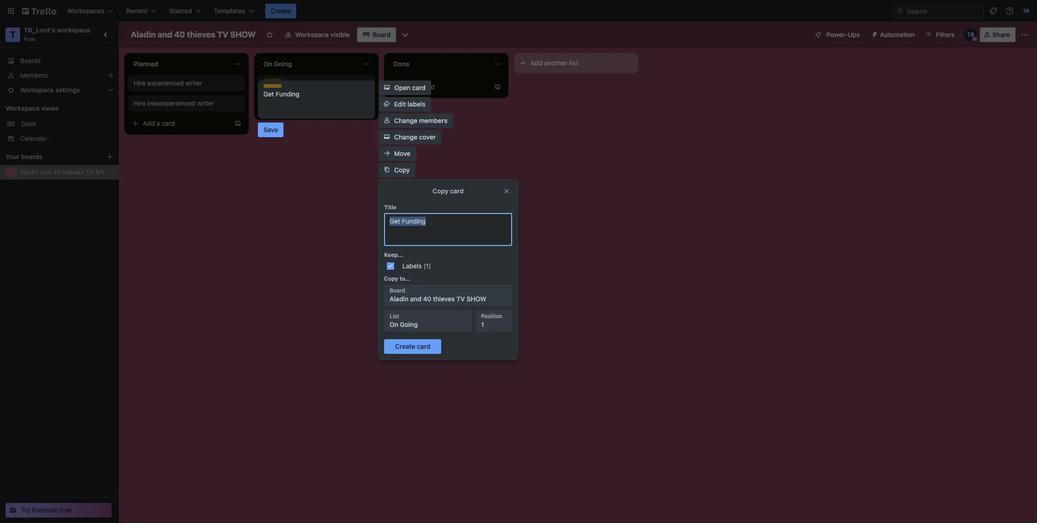 Task type: describe. For each thing, give the bounding box(es) containing it.
on
[[390, 321, 398, 329]]

automation
[[881, 31, 915, 38]]

add a card for the leftmost create from template… icon
[[143, 119, 175, 127]]

going
[[400, 321, 418, 329]]

card up get funding text box
[[450, 187, 464, 195]]

edit for edit labels
[[394, 100, 406, 108]]

0 notifications image
[[988, 5, 999, 16]]

40 inside the "board name" text field
[[174, 30, 185, 39]]

your
[[5, 153, 19, 161]]

board link
[[357, 27, 396, 42]]

(1)
[[424, 262, 431, 270]]

copy for copy to…
[[384, 275, 399, 282]]

keep…
[[384, 252, 403, 258]]

calendar
[[20, 135, 47, 142]]

views
[[41, 104, 59, 112]]

2 color: yellow, title: "less than $25m" element from the top
[[264, 84, 282, 88]]

free
[[24, 36, 35, 43]]

tb_lord's workspace free
[[24, 26, 90, 43]]

a for the top create from template… icon add a card button
[[416, 83, 420, 91]]

boards link
[[0, 54, 119, 68]]

dates
[[408, 183, 425, 190]]

edit labels
[[394, 100, 426, 108]]

aladin and 40 thieves tv show link
[[20, 168, 115, 177]]

power-ups button
[[809, 27, 866, 42]]

filters button
[[923, 27, 958, 42]]

writer for hire inexexperienced writer
[[197, 99, 214, 107]]

save
[[264, 126, 278, 134]]

labels
[[408, 100, 426, 108]]

try premium free
[[21, 506, 72, 514]]

add inside button
[[531, 59, 543, 67]]

0 horizontal spatial create from template… image
[[234, 120, 242, 127]]

1 vertical spatial tv
[[86, 168, 94, 176]]

add a card button for the top create from template… icon
[[388, 80, 490, 94]]

hire for hire inexexperienced writer
[[134, 99, 146, 107]]

add a card button for the leftmost create from template… icon
[[128, 116, 231, 131]]

funding
[[276, 85, 300, 92]]

change for change members
[[394, 117, 418, 124]]

archive button
[[379, 196, 423, 210]]

table
[[20, 120, 36, 128]]

workspace
[[57, 26, 90, 34]]

open information menu image
[[1006, 6, 1015, 16]]

list on going
[[390, 313, 418, 329]]

members link
[[0, 68, 119, 83]]

ups
[[848, 31, 860, 38]]

copy card
[[433, 187, 464, 195]]

copy to…
[[384, 275, 411, 282]]

change cover
[[394, 133, 436, 141]]

calendar link
[[20, 134, 113, 143]]

aladin and 40 thieves tv show inside the "board name" text field
[[131, 30, 256, 39]]

edit card image
[[363, 79, 371, 86]]

your boards with 1 items element
[[5, 151, 92, 162]]

labels
[[403, 262, 422, 270]]

board aladin and 40 thieves tv show
[[390, 287, 487, 303]]

list
[[390, 313, 399, 320]]

archive
[[394, 199, 417, 207]]

add another list button
[[514, 53, 639, 73]]

to…
[[400, 275, 411, 282]]

hire inexexperienced writer link
[[134, 99, 240, 108]]

change cover button
[[379, 130, 442, 145]]

tb_lord's
[[24, 26, 55, 34]]

try premium free button
[[5, 503, 112, 518]]

open card link
[[379, 81, 431, 95]]

get
[[264, 85, 274, 92]]

open card
[[394, 84, 426, 92]]

workspace views
[[5, 104, 59, 112]]

copy button
[[379, 163, 416, 178]]

members
[[20, 71, 48, 79]]

another
[[545, 59, 568, 67]]

hire experienced writer
[[134, 79, 202, 87]]

1 color: yellow, title: "less than $25m" element from the top
[[264, 79, 282, 82]]

open
[[394, 84, 411, 92]]

thieves inside board aladin and 40 thieves tv show
[[433, 295, 455, 303]]

edit dates
[[394, 183, 425, 190]]

get funding link
[[264, 84, 370, 93]]

premium
[[32, 506, 58, 514]]

add another list
[[531, 59, 579, 67]]

add a card for the top create from template… icon
[[403, 83, 435, 91]]

move
[[394, 150, 411, 157]]

members
[[419, 117, 448, 124]]

1 vertical spatial aladin and 40 thieves tv show
[[20, 168, 115, 176]]

create button
[[265, 4, 297, 18]]

aladin inside the "board name" text field
[[131, 30, 156, 39]]

1
[[481, 321, 484, 329]]

Get Funding text field
[[264, 90, 370, 115]]

primary element
[[0, 0, 1038, 22]]

workspace visible
[[295, 31, 350, 38]]



Task type: vqa. For each thing, say whether or not it's contained in the screenshot.
WORK to the right
no



Task type: locate. For each thing, give the bounding box(es) containing it.
0 horizontal spatial add a card
[[143, 119, 175, 127]]

show inside board aladin and 40 thieves tv show
[[467, 295, 487, 303]]

change down edit labels button
[[394, 117, 418, 124]]

change
[[394, 117, 418, 124], [394, 133, 418, 141]]

Search field
[[904, 4, 984, 18]]

create from template… image
[[494, 83, 501, 91], [234, 120, 242, 127]]

1 horizontal spatial create from template… image
[[494, 83, 501, 91]]

add a card button
[[388, 80, 490, 94], [128, 116, 231, 131]]

customize views image
[[401, 30, 410, 39]]

0 vertical spatial color: yellow, title: "less than $25m" element
[[264, 79, 282, 82]]

2 horizontal spatial tv
[[457, 295, 465, 303]]

board down copy to…
[[390, 287, 405, 294]]

copy for copy
[[394, 166, 410, 174]]

1 horizontal spatial add a card
[[403, 83, 435, 91]]

writer
[[185, 79, 202, 87], [197, 99, 214, 107]]

save button
[[258, 123, 284, 137]]

0 horizontal spatial aladin and 40 thieves tv show
[[20, 168, 115, 176]]

color: yellow, title: "less than $25m" element up save
[[264, 84, 282, 88]]

0 vertical spatial copy
[[394, 166, 410, 174]]

your boards
[[5, 153, 42, 161]]

power-ups
[[827, 31, 860, 38]]

1 vertical spatial color: yellow, title: "less than $25m" element
[[264, 84, 282, 88]]

0 vertical spatial add
[[531, 59, 543, 67]]

0 horizontal spatial workspace
[[5, 104, 40, 112]]

workspace left visible
[[295, 31, 329, 38]]

workspace for workspace visible
[[295, 31, 329, 38]]

1 vertical spatial thieves
[[63, 168, 84, 176]]

writer up hire inexexperienced writer link on the left
[[185, 79, 202, 87]]

0 horizontal spatial show
[[96, 168, 115, 176]]

0 vertical spatial tv
[[217, 30, 228, 39]]

create
[[271, 7, 291, 15]]

star or unstar board image
[[266, 31, 273, 38]]

change for change cover
[[394, 133, 418, 141]]

tv
[[217, 30, 228, 39], [86, 168, 94, 176], [457, 295, 465, 303]]

tv inside board aladin and 40 thieves tv show
[[457, 295, 465, 303]]

0 vertical spatial edit
[[394, 100, 406, 108]]

board
[[373, 31, 391, 38], [390, 287, 405, 294]]

and inside the "board name" text field
[[158, 30, 172, 39]]

0 horizontal spatial add
[[143, 119, 155, 127]]

change members
[[394, 117, 448, 124]]

0 vertical spatial add a card button
[[388, 80, 490, 94]]

change up the move
[[394, 133, 418, 141]]

show down add board icon in the left top of the page
[[96, 168, 115, 176]]

add board image
[[106, 153, 113, 161]]

1 horizontal spatial add a card button
[[388, 80, 490, 94]]

and inside board aladin and 40 thieves tv show
[[410, 295, 422, 303]]

0 vertical spatial 40
[[174, 30, 185, 39]]

1 vertical spatial add a card
[[143, 119, 175, 127]]

1 vertical spatial writer
[[197, 99, 214, 107]]

edit left the dates
[[394, 183, 406, 190]]

1 change from the top
[[394, 117, 418, 124]]

show left star or unstar board "icon"
[[230, 30, 256, 39]]

0 horizontal spatial a
[[157, 119, 160, 127]]

share button
[[980, 27, 1016, 42]]

0 vertical spatial hire
[[134, 79, 146, 87]]

card right open
[[412, 84, 426, 92]]

writer for hire experienced writer
[[185, 79, 202, 87]]

visible
[[331, 31, 350, 38]]

workspace visible button
[[279, 27, 356, 42]]

0 vertical spatial create from template… image
[[494, 83, 501, 91]]

0 vertical spatial change
[[394, 117, 418, 124]]

thieves
[[187, 30, 216, 39], [63, 168, 84, 176], [433, 295, 455, 303]]

0 vertical spatial a
[[416, 83, 420, 91]]

show menu image
[[1021, 30, 1030, 39]]

hire left experienced
[[134, 79, 146, 87]]

copy left to… on the bottom
[[384, 275, 399, 282]]

Get Funding text field
[[384, 213, 512, 246]]

t link
[[5, 27, 20, 42]]

0 vertical spatial aladin
[[131, 30, 156, 39]]

2 horizontal spatial add
[[531, 59, 543, 67]]

1 horizontal spatial show
[[230, 30, 256, 39]]

2 vertical spatial tv
[[457, 295, 465, 303]]

aladin
[[131, 30, 156, 39], [20, 168, 38, 176], [390, 295, 409, 303]]

card
[[422, 83, 435, 91], [412, 84, 426, 92], [162, 119, 175, 127], [450, 187, 464, 195]]

1 horizontal spatial and
[[158, 30, 172, 39]]

edit labels button
[[379, 97, 431, 112]]

position 1
[[481, 313, 503, 329]]

0 horizontal spatial and
[[40, 168, 51, 176]]

writer down hire experienced writer "link"
[[197, 99, 214, 107]]

1 vertical spatial and
[[40, 168, 51, 176]]

2 vertical spatial add
[[143, 119, 155, 127]]

2 hire from the top
[[134, 99, 146, 107]]

2 horizontal spatial aladin
[[390, 295, 409, 303]]

0 horizontal spatial tv
[[86, 168, 94, 176]]

1 vertical spatial change
[[394, 133, 418, 141]]

card down the inexexperienced
[[162, 119, 175, 127]]

0 vertical spatial writer
[[185, 79, 202, 87]]

2 vertical spatial copy
[[384, 275, 399, 282]]

aladin and 40 thieves tv show
[[131, 30, 256, 39], [20, 168, 115, 176]]

automation button
[[868, 27, 921, 42]]

1 horizontal spatial workspace
[[295, 31, 329, 38]]

edit
[[394, 100, 406, 108], [394, 183, 406, 190]]

0 vertical spatial add a card
[[403, 83, 435, 91]]

add a card button up labels
[[388, 80, 490, 94]]

2 vertical spatial show
[[467, 295, 487, 303]]

0 horizontal spatial add a card button
[[128, 116, 231, 131]]

copy for copy card
[[433, 187, 449, 195]]

experienced
[[147, 79, 184, 87]]

move button
[[379, 146, 416, 161]]

power-
[[827, 31, 848, 38]]

board for board
[[373, 31, 391, 38]]

writer inside "link"
[[185, 79, 202, 87]]

1 vertical spatial board
[[390, 287, 405, 294]]

0 horizontal spatial 40
[[53, 168, 61, 176]]

hire
[[134, 79, 146, 87], [134, 99, 146, 107]]

add a card up labels
[[403, 83, 435, 91]]

copy right the dates
[[433, 187, 449, 195]]

change members button
[[379, 113, 453, 128]]

inexexperienced
[[147, 99, 195, 107]]

a
[[416, 83, 420, 91], [157, 119, 160, 127]]

1 vertical spatial show
[[96, 168, 115, 176]]

show inside the "board name" text field
[[230, 30, 256, 39]]

2 change from the top
[[394, 133, 418, 141]]

a right open
[[416, 83, 420, 91]]

1 vertical spatial workspace
[[5, 104, 40, 112]]

copy inside button
[[394, 166, 410, 174]]

card up labels
[[422, 83, 435, 91]]

search image
[[897, 7, 904, 15]]

1 vertical spatial a
[[157, 119, 160, 127]]

cover
[[419, 133, 436, 141]]

a for add a card button corresponding to the leftmost create from template… icon
[[157, 119, 160, 127]]

1 horizontal spatial thieves
[[187, 30, 216, 39]]

free
[[60, 506, 72, 514]]

try
[[21, 506, 30, 514]]

1 vertical spatial add
[[403, 83, 415, 91]]

filters
[[936, 31, 955, 38]]

add for the leftmost create from template… icon
[[143, 119, 155, 127]]

position
[[481, 313, 503, 320]]

2 edit from the top
[[394, 183, 406, 190]]

board inside board aladin and 40 thieves tv show
[[390, 287, 405, 294]]

a down the inexexperienced
[[157, 119, 160, 127]]

share
[[993, 31, 1011, 38]]

hire left the inexexperienced
[[134, 99, 146, 107]]

workspace for workspace views
[[5, 104, 40, 112]]

40 inside board aladin and 40 thieves tv show
[[423, 295, 432, 303]]

edit left labels
[[394, 100, 406, 108]]

add a card down the inexexperienced
[[143, 119, 175, 127]]

1 edit from the top
[[394, 100, 406, 108]]

edit dates button
[[379, 179, 430, 194]]

2 horizontal spatial thieves
[[433, 295, 455, 303]]

t
[[10, 29, 16, 40]]

add down the inexexperienced
[[143, 119, 155, 127]]

add
[[531, 59, 543, 67], [403, 83, 415, 91], [143, 119, 155, 127]]

hire inside "link"
[[134, 79, 146, 87]]

tv inside the "board name" text field
[[217, 30, 228, 39]]

workspace up 'table'
[[5, 104, 40, 112]]

edit for edit dates
[[394, 183, 406, 190]]

1 vertical spatial add a card button
[[128, 116, 231, 131]]

copy
[[394, 166, 410, 174], [433, 187, 449, 195], [384, 275, 399, 282]]

0 vertical spatial aladin and 40 thieves tv show
[[131, 30, 256, 39]]

1 horizontal spatial tv
[[217, 30, 228, 39]]

2 vertical spatial and
[[410, 295, 422, 303]]

thieves inside the "board name" text field
[[187, 30, 216, 39]]

1 horizontal spatial a
[[416, 83, 420, 91]]

boards
[[20, 57, 41, 65]]

tyler black (tylerblack44) image
[[1021, 5, 1032, 16]]

0 vertical spatial and
[[158, 30, 172, 39]]

1 vertical spatial copy
[[433, 187, 449, 195]]

color: yellow, title: "less than $25m" element
[[264, 79, 282, 82], [264, 84, 282, 88]]

list
[[570, 59, 579, 67]]

card inside the open card link
[[412, 84, 426, 92]]

1 vertical spatial edit
[[394, 183, 406, 190]]

aladin inside board aladin and 40 thieves tv show
[[390, 295, 409, 303]]

1 horizontal spatial aladin
[[131, 30, 156, 39]]

1 vertical spatial 40
[[53, 168, 61, 176]]

1 hire from the top
[[134, 79, 146, 87]]

add for the top create from template… icon
[[403, 83, 415, 91]]

1 vertical spatial hire
[[134, 99, 146, 107]]

0 horizontal spatial aladin
[[20, 168, 38, 176]]

show up position
[[467, 295, 487, 303]]

1 horizontal spatial aladin and 40 thieves tv show
[[131, 30, 256, 39]]

add a card button down 'hire inexexperienced writer'
[[128, 116, 231, 131]]

None submit
[[384, 339, 442, 354]]

0 vertical spatial thieves
[[187, 30, 216, 39]]

hire inexexperienced writer
[[134, 99, 214, 107]]

tb_lord's workspace link
[[24, 26, 90, 34]]

2 vertical spatial 40
[[423, 295, 432, 303]]

2 horizontal spatial and
[[410, 295, 422, 303]]

add left another
[[531, 59, 543, 67]]

2 vertical spatial aladin
[[390, 295, 409, 303]]

40
[[174, 30, 185, 39], [53, 168, 61, 176], [423, 295, 432, 303]]

sm image
[[868, 27, 881, 40]]

1 horizontal spatial 40
[[174, 30, 185, 39]]

0 vertical spatial workspace
[[295, 31, 329, 38]]

get funding
[[264, 85, 300, 92]]

2 horizontal spatial show
[[467, 295, 487, 303]]

hire experienced writer link
[[134, 79, 240, 88]]

2 horizontal spatial 40
[[423, 295, 432, 303]]

color: yellow, title: "less than $25m" element up get
[[264, 79, 282, 82]]

keep… labels (1)
[[384, 252, 431, 270]]

0 vertical spatial show
[[230, 30, 256, 39]]

show
[[230, 30, 256, 39], [96, 168, 115, 176], [467, 295, 487, 303]]

tb_lord (tylerblack44) image
[[965, 28, 978, 41]]

0 horizontal spatial thieves
[[63, 168, 84, 176]]

workspace inside button
[[295, 31, 329, 38]]

table link
[[20, 119, 113, 129]]

copy down the move
[[394, 166, 410, 174]]

1 vertical spatial create from template… image
[[234, 120, 242, 127]]

boards
[[21, 153, 42, 161]]

add a card
[[403, 83, 435, 91], [143, 119, 175, 127]]

1 horizontal spatial add
[[403, 83, 415, 91]]

workspace
[[295, 31, 329, 38], [5, 104, 40, 112]]

add up edit labels
[[403, 83, 415, 91]]

Board name text field
[[126, 27, 261, 42]]

board for board aladin and 40 thieves tv show
[[390, 287, 405, 294]]

title
[[384, 204, 397, 211]]

0 vertical spatial board
[[373, 31, 391, 38]]

1 vertical spatial aladin
[[20, 168, 38, 176]]

2 vertical spatial thieves
[[433, 295, 455, 303]]

hire for hire experienced writer
[[134, 79, 146, 87]]

board left customize views image
[[373, 31, 391, 38]]



